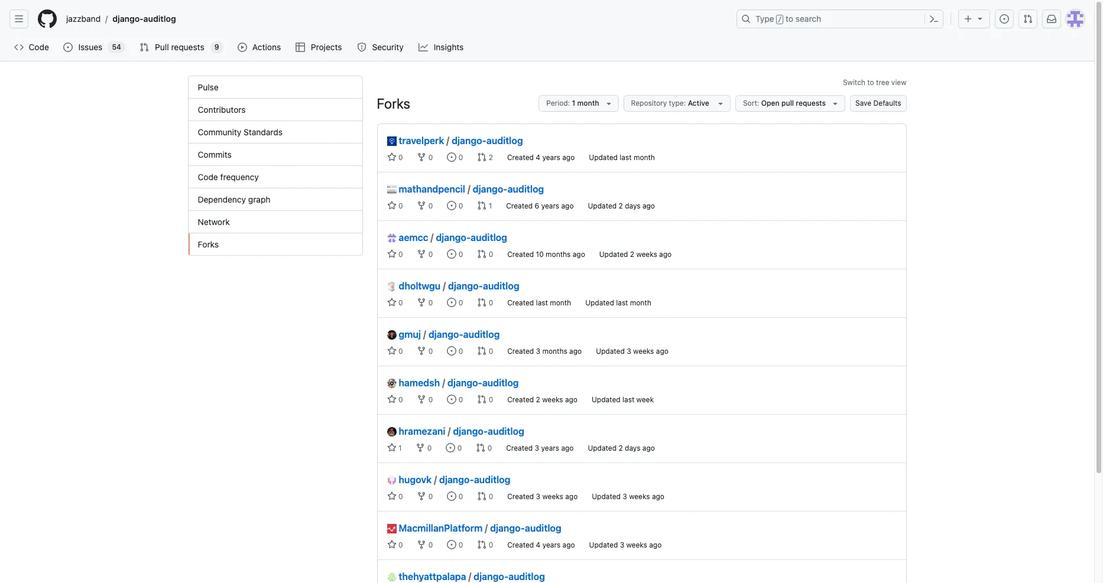 Task type: locate. For each thing, give the bounding box(es) containing it.
hamedsh
[[399, 378, 440, 389]]

2 for aemcc
[[630, 250, 635, 259]]

0 vertical spatial months
[[546, 250, 571, 259]]

search
[[796, 14, 822, 24]]

1 horizontal spatial 1 link
[[478, 201, 492, 211]]

/ django-auditlog for thehyattpalapa
[[469, 572, 545, 583]]

2 issue opened image from the top
[[447, 250, 457, 259]]

forks down network
[[198, 240, 219, 250]]

/ inside jazzband / django-auditlog
[[105, 14, 108, 24]]

created down created 3 years ago
[[508, 493, 534, 502]]

1 vertical spatial code
[[198, 172, 218, 182]]

months
[[546, 250, 571, 259], [543, 347, 568, 356]]

shield image
[[357, 43, 367, 52]]

star image down @mathandpencil icon
[[387, 201, 397, 211]]

0 vertical spatial code
[[29, 42, 49, 52]]

1 horizontal spatial requests
[[796, 99, 826, 108]]

0 vertical spatial updated 3 weeks ago
[[596, 347, 669, 356]]

@thehyattpalapa image
[[387, 573, 397, 583]]

1 vertical spatial requests
[[796, 99, 826, 108]]

django-auditlog link for mathandpencil
[[473, 184, 544, 195]]

django-auditlog link for thehyattpalapa
[[474, 572, 545, 583]]

issue opened image for macmillanplatform
[[447, 541, 457, 550]]

created up created 3 months ago
[[508, 299, 534, 308]]

star image down @macmillanplatform image
[[387, 541, 397, 550]]

django- for hramezani
[[453, 427, 488, 437]]

0 horizontal spatial 1 link
[[387, 444, 402, 453]]

years up created 3 weeks ago
[[542, 444, 560, 453]]

days
[[625, 202, 641, 211], [625, 444, 641, 453]]

0 vertical spatial updated last month
[[589, 153, 655, 162]]

2 link
[[478, 153, 493, 162]]

star image down the @hugovk image
[[387, 492, 397, 502]]

code link
[[9, 38, 54, 56]]

1
[[572, 99, 576, 108], [487, 202, 492, 211], [397, 444, 402, 453]]

issue opened image for travelperk
[[447, 153, 457, 162]]

1 horizontal spatial 1
[[487, 202, 492, 211]]

updated last month for travelperk
[[589, 153, 655, 162]]

updated 2 days ago up updated 2 weeks ago
[[588, 202, 655, 211]]

created left 6
[[507, 202, 533, 211]]

0 vertical spatial created 4 years ago
[[508, 153, 575, 162]]

1 link down 2 link
[[478, 201, 492, 211]]

years down created 3 weeks ago
[[543, 541, 561, 550]]

django-auditlog link
[[108, 9, 181, 28], [452, 135, 523, 146], [473, 184, 544, 195], [436, 232, 508, 243], [448, 281, 520, 292], [429, 330, 500, 340], [448, 378, 519, 389], [453, 427, 525, 437], [439, 475, 511, 486], [490, 524, 562, 534], [474, 572, 545, 583]]

@gmuj image
[[387, 331, 397, 340]]

auditlog for hugovk
[[474, 475, 511, 486]]

1 issue opened image from the top
[[447, 201, 457, 211]]

years
[[543, 153, 561, 162], [542, 202, 560, 211], [542, 444, 560, 453], [543, 541, 561, 550]]

code inside insights element
[[198, 172, 218, 182]]

updated 2 days ago down updated last week
[[588, 444, 655, 453]]

/ for dholtwgu
[[443, 281, 446, 292]]

security
[[372, 42, 404, 52]]

django- up 2 link
[[452, 135, 487, 146]]

/ for gmuj
[[424, 330, 426, 340]]

2 horizontal spatial 1
[[572, 99, 576, 108]]

issue opened image
[[1000, 14, 1010, 24], [64, 43, 73, 52], [447, 153, 457, 162], [447, 298, 457, 308], [447, 347, 457, 356], [447, 395, 457, 405], [446, 444, 456, 453]]

issues
[[78, 42, 103, 52]]

0 vertical spatial days
[[625, 202, 641, 211]]

0 horizontal spatial requests
[[171, 42, 204, 52]]

code down 'commits'
[[198, 172, 218, 182]]

created
[[508, 153, 534, 162], [507, 202, 533, 211], [508, 250, 534, 259], [508, 299, 534, 308], [508, 347, 534, 356], [508, 396, 534, 405], [507, 444, 533, 453], [508, 493, 534, 502], [508, 541, 534, 550]]

1 vertical spatial months
[[543, 347, 568, 356]]

triangle down image for period: 1 month
[[604, 99, 614, 108]]

command palette image
[[930, 14, 939, 24]]

1 days from the top
[[625, 202, 641, 211]]

2 star image from the top
[[387, 347, 397, 356]]

repo forked image
[[417, 492, 427, 502]]

1 star image from the top
[[387, 201, 397, 211]]

repo forked image
[[417, 153, 427, 162], [417, 201, 427, 211], [417, 250, 427, 259], [417, 298, 427, 308], [417, 347, 427, 356], [417, 395, 427, 405], [416, 444, 426, 453], [417, 541, 427, 550]]

years right 6
[[542, 202, 560, 211]]

created right 2 link
[[508, 153, 534, 162]]

triangle down image right period: 1 month
[[604, 99, 614, 108]]

code
[[29, 42, 49, 52], [198, 172, 218, 182]]

to left search
[[786, 14, 794, 24]]

/ inside type / to search
[[778, 15, 783, 24]]

updated 3 weeks ago for macmillanplatform
[[590, 541, 662, 550]]

commits link
[[188, 144, 362, 166]]

code image
[[14, 43, 24, 52]]

star image for travelperk
[[387, 153, 397, 162]]

git pull request image for mathandpencil
[[478, 201, 487, 211]]

1 left 6
[[487, 202, 492, 211]]

/ for hramezani
[[448, 427, 451, 437]]

0 vertical spatial forks
[[377, 95, 411, 112]]

star image down the '@dholtwgu' icon
[[387, 298, 397, 308]]

repo forked image for gmuj
[[417, 347, 427, 356]]

django-auditlog link for hugovk
[[439, 475, 511, 486]]

@travelperk image
[[387, 137, 397, 146]]

requests
[[171, 42, 204, 52], [796, 99, 826, 108]]

hamedsh link
[[387, 376, 440, 390]]

4 up 6
[[536, 153, 541, 162]]

created last month
[[508, 299, 572, 308]]

list containing jazzband
[[62, 9, 730, 28]]

community standards link
[[188, 121, 362, 144]]

code frequency
[[198, 172, 259, 182]]

1 vertical spatial 1 link
[[387, 444, 402, 453]]

1 vertical spatial to
[[868, 78, 875, 87]]

0 horizontal spatial to
[[786, 14, 794, 24]]

1 down the @hramezani image
[[397, 444, 402, 453]]

/ right mathandpencil
[[468, 184, 471, 195]]

updated 2 days ago for hramezani
[[588, 444, 655, 453]]

pull
[[155, 42, 169, 52]]

0 horizontal spatial 1
[[397, 444, 402, 453]]

1 vertical spatial 4
[[536, 541, 541, 550]]

play image
[[238, 43, 247, 52]]

created up created 3 years ago
[[508, 396, 534, 405]]

2
[[487, 153, 493, 162], [619, 202, 623, 211], [630, 250, 635, 259], [536, 396, 541, 405], [619, 444, 623, 453]]

1 star image from the top
[[387, 153, 397, 162]]

0 horizontal spatial forks
[[198, 240, 219, 250]]

updated 3 weeks ago for gmuj
[[596, 347, 669, 356]]

django-auditlog link for gmuj
[[429, 330, 500, 340]]

to left the tree
[[868, 78, 875, 87]]

community
[[198, 127, 242, 137]]

/ right hugovk
[[434, 475, 437, 486]]

3 star image from the top
[[387, 444, 397, 453]]

created 4 years ago
[[508, 153, 575, 162], [508, 541, 575, 550]]

created 4 years ago up created 6 years ago in the top of the page
[[508, 153, 575, 162]]

django- right hramezani
[[453, 427, 488, 437]]

git pull request image for hugovk
[[478, 492, 487, 502]]

2 days from the top
[[625, 444, 641, 453]]

django- for travelperk
[[452, 135, 487, 146]]

/ right hamedsh
[[443, 378, 445, 389]]

month right period:
[[578, 99, 600, 108]]

star image down @gmuj image
[[387, 347, 397, 356]]

@dholtwgu image
[[387, 282, 397, 292]]

/ right aemcc
[[431, 232, 434, 243]]

created for hamedsh
[[508, 396, 534, 405]]

updated
[[589, 153, 618, 162], [588, 202, 617, 211], [600, 250, 629, 259], [586, 299, 615, 308], [596, 347, 625, 356], [592, 396, 621, 405], [588, 444, 617, 453], [592, 493, 621, 502], [590, 541, 618, 550]]

git pull request image for aemcc
[[478, 250, 487, 259]]

ago
[[563, 153, 575, 162], [562, 202, 574, 211], [643, 202, 655, 211], [573, 250, 586, 259], [660, 250, 672, 259], [570, 347, 582, 356], [657, 347, 669, 356], [565, 396, 578, 405], [562, 444, 574, 453], [643, 444, 655, 453], [566, 493, 578, 502], [652, 493, 665, 502], [563, 541, 575, 550], [650, 541, 662, 550]]

git pull request image for dholtwgu
[[478, 298, 487, 308]]

/ right hramezani
[[448, 427, 451, 437]]

django- down 2 link
[[473, 184, 508, 195]]

django- right thehyattpalapa
[[474, 572, 509, 583]]

star image
[[387, 153, 397, 162], [387, 347, 397, 356], [387, 444, 397, 453], [387, 541, 397, 550]]

star image down @travelperk 'image'
[[387, 153, 397, 162]]

switch
[[844, 78, 866, 87]]

star image for gmuj
[[387, 347, 397, 356]]

repo forked image down dholtwgu on the left of page
[[417, 298, 427, 308]]

hugovk link
[[387, 473, 432, 487]]

django- down created 3 weeks ago
[[490, 524, 525, 534]]

1 vertical spatial 1
[[487, 202, 492, 211]]

star image down the @hramezani image
[[387, 444, 397, 453]]

star image for aemcc
[[387, 250, 397, 259]]

updated last week
[[592, 396, 654, 405]]

/
[[105, 14, 108, 24], [778, 15, 783, 24], [447, 135, 450, 146], [468, 184, 471, 195], [431, 232, 434, 243], [443, 281, 446, 292], [424, 330, 426, 340], [443, 378, 445, 389], [448, 427, 451, 437], [434, 475, 437, 486], [485, 524, 488, 534], [469, 572, 472, 583]]

repo forked image down gmuj
[[417, 347, 427, 356]]

list
[[62, 9, 730, 28]]

/ django-auditlog for mathandpencil
[[468, 184, 544, 195]]

graph image
[[419, 43, 428, 52]]

/ right jazzband
[[105, 14, 108, 24]]

issue opened image
[[447, 201, 457, 211], [447, 250, 457, 259], [447, 492, 457, 502], [447, 541, 457, 550]]

/ right the macmillanplatform
[[485, 524, 488, 534]]

created down created 3 weeks ago
[[508, 541, 534, 550]]

@mathandpencil image
[[387, 185, 397, 195]]

1 vertical spatial updated last month
[[586, 299, 652, 308]]

3 issue opened image from the top
[[447, 492, 457, 502]]

repo forked image for dholtwgu
[[417, 298, 427, 308]]

updated for gmuj
[[596, 347, 625, 356]]

/ for macmillanplatform
[[485, 524, 488, 534]]

pull requests
[[155, 42, 204, 52]]

0 vertical spatial 4
[[536, 153, 541, 162]]

2 vertical spatial git pull request image
[[478, 541, 487, 550]]

1 vertical spatial created 4 years ago
[[508, 541, 575, 550]]

3 star image from the top
[[387, 298, 397, 308]]

updated for macmillanplatform
[[590, 541, 618, 550]]

issue opened image for hugovk
[[447, 492, 457, 502]]

macmillanplatform link
[[387, 522, 483, 536]]

star image down @hamedsh image
[[387, 395, 397, 405]]

4 star image from the top
[[387, 541, 397, 550]]

view
[[892, 78, 907, 87]]

2 vertical spatial updated 3 weeks ago
[[590, 541, 662, 550]]

1 link down the @hramezani image
[[387, 444, 402, 453]]

2 star image from the top
[[387, 250, 397, 259]]

0 horizontal spatial code
[[29, 42, 49, 52]]

2 updated 2 days ago from the top
[[588, 444, 655, 453]]

4 star image from the top
[[387, 395, 397, 405]]

@hamedsh image
[[387, 379, 397, 389]]

updated for hramezani
[[588, 444, 617, 453]]

pull
[[782, 99, 795, 108]]

1 vertical spatial updated 3 weeks ago
[[592, 493, 665, 502]]

3
[[536, 347, 541, 356], [627, 347, 632, 356], [535, 444, 540, 453], [536, 493, 541, 502], [623, 493, 628, 502], [620, 541, 625, 550]]

/ right travelperk
[[447, 135, 450, 146]]

repo forked image down aemcc
[[417, 250, 427, 259]]

created 6 years ago
[[507, 202, 574, 211]]

month
[[578, 99, 600, 108], [634, 153, 655, 162], [550, 299, 572, 308], [631, 299, 652, 308]]

repo forked image down hamedsh
[[417, 395, 427, 405]]

repo forked image for mathandpencil
[[417, 201, 427, 211]]

dholtwgu link
[[387, 279, 441, 293]]

switch to tree view link
[[844, 78, 907, 87]]

django- for thehyattpalapa
[[474, 572, 509, 583]]

django- for hamedsh
[[448, 378, 483, 389]]

star image for hamedsh
[[387, 395, 397, 405]]

/ django-auditlog for hramezani
[[448, 427, 525, 437]]

code for code frequency
[[198, 172, 218, 182]]

git pull request image for hramezani
[[476, 444, 486, 453]]

django- right gmuj
[[429, 330, 464, 340]]

django- right aemcc
[[436, 232, 471, 243]]

2 4 from the top
[[536, 541, 541, 550]]

django-
[[113, 14, 144, 24], [452, 135, 487, 146], [473, 184, 508, 195], [436, 232, 471, 243], [448, 281, 483, 292], [429, 330, 464, 340], [448, 378, 483, 389], [453, 427, 488, 437], [439, 475, 474, 486], [490, 524, 525, 534], [474, 572, 509, 583]]

created for hugovk
[[508, 493, 534, 502]]

created 3 months ago
[[508, 347, 582, 356]]

/ for travelperk
[[447, 135, 450, 146]]

updated for mathandpencil
[[588, 202, 617, 211]]

triangle down image right active
[[716, 99, 726, 108]]

repo forked image down travelperk
[[417, 153, 427, 162]]

1 vertical spatial days
[[625, 444, 641, 453]]

4 issue opened image from the top
[[447, 541, 457, 550]]

triangle down image
[[976, 14, 986, 23], [604, 99, 614, 108], [716, 99, 726, 108], [831, 99, 841, 108]]

4 down created 3 weeks ago
[[536, 541, 541, 550]]

requests right pull
[[796, 99, 826, 108]]

triangle down image left 'save'
[[831, 99, 841, 108]]

1 horizontal spatial forks
[[377, 95, 411, 112]]

code right code icon
[[29, 42, 49, 52]]

/ for mathandpencil
[[468, 184, 471, 195]]

defaults
[[874, 99, 902, 108]]

days down updated last week
[[625, 444, 641, 453]]

pulse link
[[188, 76, 362, 99]]

/ for thehyattpalapa
[[469, 572, 472, 583]]

days up updated 2 weeks ago
[[625, 202, 641, 211]]

django- right hugovk
[[439, 475, 474, 486]]

save
[[856, 99, 872, 108]]

created 3 weeks ago
[[508, 493, 578, 502]]

month down updated 2 weeks ago
[[631, 299, 652, 308]]

forks up @travelperk 'image'
[[377, 95, 411, 112]]

days for mathandpencil
[[625, 202, 641, 211]]

1 vertical spatial forks
[[198, 240, 219, 250]]

years for macmillanplatform
[[543, 541, 561, 550]]

created 4 years ago for macmillanplatform
[[508, 541, 575, 550]]

1 vertical spatial git pull request image
[[476, 444, 486, 453]]

git pull request image
[[1024, 14, 1033, 24], [478, 153, 487, 162], [478, 201, 487, 211], [478, 250, 487, 259], [478, 298, 487, 308], [478, 347, 487, 356], [478, 395, 487, 405], [478, 492, 487, 502]]

issue opened image for aemcc
[[447, 250, 457, 259]]

git pull request image
[[140, 43, 149, 52], [476, 444, 486, 453], [478, 541, 487, 550]]

/ django-auditlog for hamedsh
[[443, 378, 519, 389]]

created for aemcc
[[508, 250, 534, 259]]

updated 3 weeks ago
[[596, 347, 669, 356], [592, 493, 665, 502], [590, 541, 662, 550]]

repo forked image down mathandpencil link on the top of the page
[[417, 201, 427, 211]]

1 updated 2 days ago from the top
[[588, 202, 655, 211]]

repo forked image down hramezani
[[416, 444, 426, 453]]

auditlog for hamedsh
[[483, 378, 519, 389]]

created down created 2 weeks ago
[[507, 444, 533, 453]]

/ right thehyattpalapa
[[469, 572, 472, 583]]

years up created 6 years ago in the top of the page
[[543, 153, 561, 162]]

auditlog for macmillanplatform
[[525, 524, 562, 534]]

jazzband / django-auditlog
[[66, 14, 176, 24]]

1 horizontal spatial code
[[198, 172, 218, 182]]

month down created 10 months ago
[[550, 299, 572, 308]]

repo forked image down macmillanplatform link
[[417, 541, 427, 550]]

months right 10
[[546, 250, 571, 259]]

/ django-auditlog for aemcc
[[431, 232, 508, 243]]

last for hamedsh
[[623, 396, 635, 405]]

repository type: active
[[632, 99, 712, 108]]

created down "created last month"
[[508, 347, 534, 356]]

/ django-auditlog
[[447, 135, 523, 146], [468, 184, 544, 195], [431, 232, 508, 243], [443, 281, 520, 292], [424, 330, 500, 340], [443, 378, 519, 389], [448, 427, 525, 437], [434, 475, 511, 486], [485, 524, 562, 534], [469, 572, 545, 583]]

/ right type
[[778, 15, 783, 24]]

/ right dholtwgu on the left of page
[[443, 281, 446, 292]]

updated 2 days ago
[[588, 202, 655, 211], [588, 444, 655, 453]]

1 link
[[478, 201, 492, 211], [387, 444, 402, 453]]

dependency graph
[[198, 195, 271, 205]]

star image
[[387, 201, 397, 211], [387, 250, 397, 259], [387, 298, 397, 308], [387, 395, 397, 405], [387, 492, 397, 502]]

weeks
[[637, 250, 658, 259], [634, 347, 655, 356], [543, 396, 564, 405], [543, 493, 564, 502], [630, 493, 650, 502], [627, 541, 648, 550]]

0 vertical spatial updated 2 days ago
[[588, 202, 655, 211]]

django- inside jazzband / django-auditlog
[[113, 14, 144, 24]]

auditlog for thehyattpalapa
[[509, 572, 545, 583]]

created left 10
[[508, 250, 534, 259]]

last for dholtwgu
[[617, 299, 629, 308]]

/ django-auditlog for travelperk
[[447, 135, 523, 146]]

months up created 2 weeks ago
[[543, 347, 568, 356]]

period:
[[547, 99, 570, 108]]

aemcc
[[399, 232, 429, 243]]

security link
[[353, 38, 409, 56]]

1 4 from the top
[[536, 153, 541, 162]]

projects link
[[291, 38, 348, 56]]

frequency
[[220, 172, 259, 182]]

django- up 54
[[113, 14, 144, 24]]

django- right dholtwgu on the left of page
[[448, 281, 483, 292]]

years for travelperk
[[543, 153, 561, 162]]

updated for hugovk
[[592, 493, 621, 502]]

plus image
[[964, 14, 974, 24]]

actions link
[[233, 38, 287, 56]]

@hramezani image
[[387, 428, 397, 437]]

django- right hamedsh
[[448, 378, 483, 389]]

requests right pull at the top left of page
[[171, 42, 204, 52]]

contributors link
[[188, 99, 362, 121]]

created 4 years ago down created 3 weeks ago
[[508, 541, 575, 550]]

weeks for gmuj
[[634, 347, 655, 356]]

/ django-auditlog for gmuj
[[424, 330, 500, 340]]

star image down @aemcc image
[[387, 250, 397, 259]]

/ right gmuj
[[424, 330, 426, 340]]

star image for macmillanplatform
[[387, 541, 397, 550]]

0 vertical spatial to
[[786, 14, 794, 24]]

updated for dholtwgu
[[586, 299, 615, 308]]

5 star image from the top
[[387, 492, 397, 502]]

1 vertical spatial updated 2 days ago
[[588, 444, 655, 453]]

django- for mathandpencil
[[473, 184, 508, 195]]

issue opened image for hramezani
[[446, 444, 456, 453]]

1 right period:
[[572, 99, 576, 108]]

forks
[[377, 95, 411, 112], [198, 240, 219, 250]]

days for hramezani
[[625, 444, 641, 453]]



Task type: describe. For each thing, give the bounding box(es) containing it.
save defaults button
[[851, 95, 907, 112]]

@macmillanplatform image
[[387, 525, 397, 534]]

type / to search
[[756, 14, 822, 24]]

0 vertical spatial 1 link
[[478, 201, 492, 211]]

issue opened image for dholtwgu
[[447, 298, 457, 308]]

open
[[762, 99, 780, 108]]

dholtwgu
[[399, 281, 441, 292]]

updated for travelperk
[[589, 153, 618, 162]]

django- for gmuj
[[429, 330, 464, 340]]

triangle down image for sort: open pull requests
[[831, 99, 841, 108]]

django-auditlog link for aemcc
[[436, 232, 508, 243]]

graph
[[248, 195, 271, 205]]

week
[[637, 396, 654, 405]]

mathandpencil
[[399, 184, 466, 195]]

/ for aemcc
[[431, 232, 434, 243]]

2 for mathandpencil
[[619, 202, 623, 211]]

thehyattpalapa link
[[387, 570, 466, 584]]

django-auditlog link for hamedsh
[[448, 378, 519, 389]]

star image for mathandpencil
[[387, 201, 397, 211]]

django- for hugovk
[[439, 475, 474, 486]]

years for hramezani
[[542, 444, 560, 453]]

git pull request image for travelperk
[[478, 153, 487, 162]]

travelperk
[[399, 135, 444, 146]]

auditlog for mathandpencil
[[508, 184, 544, 195]]

save defaults
[[856, 99, 902, 108]]

community standards
[[198, 127, 283, 137]]

created 3 years ago
[[507, 444, 574, 453]]

created for gmuj
[[508, 347, 534, 356]]

aemcc link
[[387, 231, 429, 245]]

git pull request image for macmillanplatform
[[478, 541, 487, 550]]

created for macmillanplatform
[[508, 541, 534, 550]]

django- for aemcc
[[436, 232, 471, 243]]

/ for hamedsh
[[443, 378, 445, 389]]

forks link
[[188, 234, 362, 256]]

/ for hugovk
[[434, 475, 437, 486]]

tree
[[877, 78, 890, 87]]

network link
[[188, 211, 362, 234]]

issue opened image for mathandpencil
[[447, 201, 457, 211]]

9
[[215, 43, 219, 51]]

thehyattpalapa
[[399, 572, 466, 583]]

triangle down image right "plus" image
[[976, 14, 986, 23]]

issue opened image for gmuj
[[447, 347, 457, 356]]

auditlog for hramezani
[[488, 427, 525, 437]]

actions
[[253, 42, 281, 52]]

hramezani
[[399, 427, 446, 437]]

created for dholtwgu
[[508, 299, 534, 308]]

repo forked image for macmillanplatform
[[417, 541, 427, 550]]

updated for aemcc
[[600, 250, 629, 259]]

created 2 weeks ago
[[508, 396, 578, 405]]

4 for travelperk
[[536, 153, 541, 162]]

created 4 years ago for travelperk
[[508, 153, 575, 162]]

updated 2 weeks ago
[[600, 250, 672, 259]]

1 horizontal spatial to
[[868, 78, 875, 87]]

active
[[688, 99, 710, 108]]

auditlog for aemcc
[[471, 232, 508, 243]]

created for hramezani
[[507, 444, 533, 453]]

2 vertical spatial 1
[[397, 444, 402, 453]]

updated 3 weeks ago for hugovk
[[592, 493, 665, 502]]

54
[[112, 43, 121, 51]]

django-auditlog link for travelperk
[[452, 135, 523, 146]]

standards
[[244, 127, 283, 137]]

star image for hugovk
[[387, 492, 397, 502]]

created for mathandpencil
[[507, 202, 533, 211]]

months for aemcc
[[546, 250, 571, 259]]

auditlog for gmuj
[[464, 330, 500, 340]]

django- for dholtwgu
[[448, 281, 483, 292]]

gmuj link
[[387, 328, 421, 342]]

updated 2 days ago for mathandpencil
[[588, 202, 655, 211]]

homepage image
[[38, 9, 57, 28]]

10
[[536, 250, 544, 259]]

star image for hramezani
[[387, 444, 397, 453]]

@hugovk image
[[387, 476, 397, 486]]

months for gmuj
[[543, 347, 568, 356]]

insights element
[[188, 76, 363, 256]]

/ django-auditlog for dholtwgu
[[443, 281, 520, 292]]

commits
[[198, 150, 232, 160]]

/ django-auditlog for hugovk
[[434, 475, 511, 486]]

hugovk
[[399, 475, 432, 486]]

month down repository
[[634, 153, 655, 162]]

created for travelperk
[[508, 153, 534, 162]]

0 vertical spatial requests
[[171, 42, 204, 52]]

code for code
[[29, 42, 49, 52]]

code frequency link
[[188, 166, 362, 189]]

django-auditlog link for dholtwgu
[[448, 281, 520, 292]]

dependency
[[198, 195, 246, 205]]

/ django-auditlog for macmillanplatform
[[485, 524, 562, 534]]

network
[[198, 217, 230, 227]]

auditlog for dholtwgu
[[483, 281, 520, 292]]

pulse
[[198, 82, 219, 92]]

switch to tree view
[[844, 78, 907, 87]]

repo forked image for travelperk
[[417, 153, 427, 162]]

mathandpencil link
[[387, 182, 466, 196]]

jazzband link
[[62, 9, 105, 28]]

hramezani link
[[387, 425, 446, 439]]

gmuj
[[399, 330, 421, 340]]

repo forked image for hamedsh
[[417, 395, 427, 405]]

0 vertical spatial 1
[[572, 99, 576, 108]]

repository
[[632, 99, 667, 108]]

updated last month for dholtwgu
[[586, 299, 652, 308]]

created 10 months ago
[[508, 250, 586, 259]]

period: 1 month
[[547, 99, 600, 108]]

0 vertical spatial git pull request image
[[140, 43, 149, 52]]

insights link
[[414, 38, 470, 56]]

repo forked image for aemcc
[[417, 250, 427, 259]]

table image
[[296, 43, 306, 52]]

2 for hramezani
[[619, 444, 623, 453]]

years for mathandpencil
[[542, 202, 560, 211]]

star image for dholtwgu
[[387, 298, 397, 308]]

6
[[535, 202, 540, 211]]

dependency graph link
[[188, 189, 362, 211]]

auditlog inside jazzband / django-auditlog
[[144, 14, 176, 24]]

triangle down image for repository type: active
[[716, 99, 726, 108]]

auditlog for travelperk
[[487, 135, 523, 146]]

sort: open pull requests
[[744, 99, 826, 108]]

type:
[[669, 99, 686, 108]]

git pull request image for hamedsh
[[478, 395, 487, 405]]

notifications image
[[1048, 14, 1057, 24]]

@aemcc image
[[387, 234, 397, 243]]

type
[[756, 14, 775, 24]]

contributors
[[198, 105, 246, 115]]

projects
[[311, 42, 342, 52]]

sort:
[[744, 99, 760, 108]]

insights
[[434, 42, 464, 52]]

forks inside insights element
[[198, 240, 219, 250]]

weeks for aemcc
[[637, 250, 658, 259]]

macmillanplatform
[[399, 524, 483, 534]]

travelperk link
[[387, 134, 444, 148]]

jazzband
[[66, 14, 101, 24]]



Task type: vqa. For each thing, say whether or not it's contained in the screenshot.


